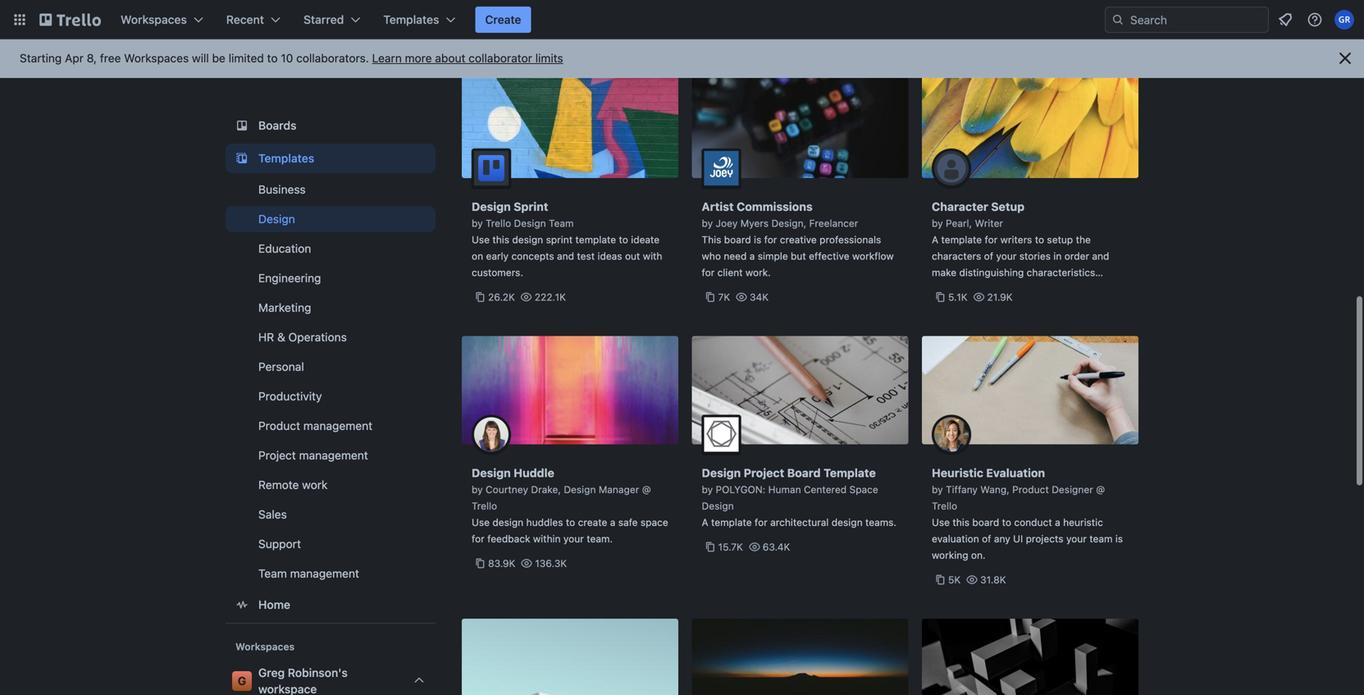Task type: describe. For each thing, give the bounding box(es) containing it.
&
[[277, 330, 285, 344]]

ideate
[[631, 234, 660, 245]]

this inside heuristic evaluation by tiffany wang, product designer @ trello use this board to conduct a heuristic evaluation of any ui projects your team is working on.
[[953, 517, 970, 528]]

2 vertical spatial workspaces
[[236, 641, 295, 653]]

design,
[[772, 218, 807, 229]]

a for heuristic evaluation
[[1056, 517, 1061, 528]]

222.1k
[[535, 291, 566, 303]]

safe
[[619, 517, 638, 528]]

marketing link
[[226, 295, 436, 321]]

workspaces inside popup button
[[121, 13, 187, 26]]

project management
[[259, 449, 368, 462]]

templates link
[[226, 144, 436, 173]]

your inside 'design huddle by courtney drake, design manager @ trello use design huddles to create a safe space for feedback within your team.'
[[564, 533, 584, 545]]

a inside the character setup by pearl, writer a template for writers to setup the characters of your stories in order and make distinguishing characteristics obvious.
[[932, 234, 939, 245]]

commissions
[[737, 200, 813, 213]]

effective
[[809, 250, 850, 262]]

hr & operations link
[[226, 324, 436, 350]]

design inside design sprint by trello design team use this design sprint template to ideate on early concepts and test ideas out with customers.
[[512, 234, 543, 245]]

to inside 'design huddle by courtney drake, design manager @ trello use design huddles to create a safe space for feedback within your team.'
[[566, 517, 576, 528]]

recent button
[[217, 7, 291, 33]]

primary element
[[0, 0, 1365, 39]]

by for character setup
[[932, 218, 944, 229]]

the
[[1077, 234, 1092, 245]]

by inside design project board template by polygon: human centered space design a template for architectural design teams.
[[702, 484, 713, 495]]

teams.
[[866, 517, 897, 528]]

joey
[[716, 218, 738, 229]]

for inside the character setup by pearl, writer a template for writers to setup the characters of your stories in order and make distinguishing characteristics obvious.
[[985, 234, 998, 245]]

5k
[[949, 574, 961, 586]]

engineering link
[[226, 265, 436, 291]]

template inside design sprint by trello design team use this design sprint template to ideate on early concepts and test ideas out with customers.
[[576, 234, 616, 245]]

project management link
[[226, 442, 436, 469]]

myers
[[741, 218, 769, 229]]

home image
[[232, 595, 252, 615]]

@ for huddle
[[642, 484, 651, 495]]

work
[[302, 478, 328, 492]]

is inside artist commissions by joey myers design, freelancer this board is for creative professionals who need a simple but effective workflow for client work.
[[754, 234, 762, 245]]

project inside design project board template by polygon: human centered space design a template for architectural design teams.
[[744, 466, 785, 480]]

use for design huddle
[[472, 517, 490, 528]]

trello for heuristic
[[932, 500, 958, 512]]

courtney drake, design manager @ trello image
[[472, 415, 511, 454]]

management for team management
[[290, 567, 359, 580]]

wang,
[[981, 484, 1010, 495]]

business
[[259, 183, 306, 196]]

in
[[1054, 250, 1062, 262]]

sprint
[[514, 200, 549, 213]]

greg robinson's workspace
[[259, 666, 348, 695]]

early
[[486, 250, 509, 262]]

home link
[[226, 590, 436, 620]]

be
[[212, 51, 226, 65]]

your inside heuristic evaluation by tiffany wang, product designer @ trello use this board to conduct a heuristic evaluation of any ui projects your team is working on.
[[1067, 533, 1087, 545]]

Search field
[[1125, 7, 1269, 32]]

drake,
[[531, 484, 561, 495]]

within
[[533, 533, 561, 545]]

0 notifications image
[[1276, 10, 1296, 30]]

@ for evaluation
[[1097, 484, 1106, 495]]

a for design huddle
[[610, 517, 616, 528]]

test
[[577, 250, 595, 262]]

limits
[[536, 51, 564, 65]]

huddles
[[527, 517, 563, 528]]

open information menu image
[[1307, 11, 1324, 28]]

stories
[[1020, 250, 1051, 262]]

distinguishing
[[960, 267, 1025, 278]]

freelancer
[[810, 218, 859, 229]]

sprint
[[546, 234, 573, 245]]

productivity
[[259, 389, 322, 403]]

personal link
[[226, 354, 436, 380]]

trello for design
[[472, 500, 497, 512]]

design down polygon:
[[702, 500, 734, 512]]

client
[[718, 267, 743, 278]]

business link
[[226, 176, 436, 203]]

need
[[724, 250, 747, 262]]

marketing
[[259, 301, 311, 314]]

create
[[578, 517, 608, 528]]

ui
[[1014, 533, 1024, 545]]

team management link
[[226, 561, 436, 587]]

0 vertical spatial product
[[259, 419, 300, 433]]

g
[[238, 674, 246, 688]]

professionals
[[820, 234, 882, 245]]

remote work link
[[226, 472, 436, 498]]

design up polygon:
[[702, 466, 741, 480]]

by for design sprint
[[472, 218, 483, 229]]

starred
[[304, 13, 344, 26]]

learn more about collaborator limits link
[[372, 51, 564, 65]]

for inside design project board template by polygon: human centered space design a template for architectural design teams.
[[755, 517, 768, 528]]

support link
[[226, 531, 436, 557]]

34k
[[750, 291, 769, 303]]

back to home image
[[39, 7, 101, 33]]

1 vertical spatial templates
[[259, 151, 314, 165]]

human
[[769, 484, 802, 495]]

83.9k
[[488, 558, 516, 569]]

to inside heuristic evaluation by tiffany wang, product designer @ trello use this board to conduct a heuristic evaluation of any ui projects your team is working on.
[[1003, 517, 1012, 528]]

management for product management
[[304, 419, 373, 433]]

template inside the character setup by pearl, writer a template for writers to setup the characters of your stories in order and make distinguishing characteristics obvious.
[[942, 234, 983, 245]]

board inside heuristic evaluation by tiffany wang, product designer @ trello use this board to conduct a heuristic evaluation of any ui projects your team is working on.
[[973, 517, 1000, 528]]

board
[[788, 466, 821, 480]]

home
[[259, 598, 291, 611]]

collaborator
[[469, 51, 533, 65]]

board inside artist commissions by joey myers design, freelancer this board is for creative professionals who need a simple but effective workflow for client work.
[[725, 234, 752, 245]]

hr
[[259, 330, 274, 344]]

greg robinson (gregrobinson96) image
[[1335, 10, 1355, 30]]

template inside design project board template by polygon: human centered space design a template for architectural design teams.
[[712, 517, 752, 528]]

manager
[[599, 484, 640, 495]]

on.
[[972, 549, 986, 561]]

management for project management
[[299, 449, 368, 462]]

team management
[[259, 567, 359, 580]]

productivity link
[[226, 383, 436, 410]]

product management
[[259, 419, 373, 433]]

design project board template by polygon: human centered space design a template for architectural design teams.
[[702, 466, 897, 528]]

conduct
[[1015, 517, 1053, 528]]

team inside team management link
[[259, 567, 287, 580]]

tiffany wang, product designer @ trello image
[[932, 415, 972, 454]]

learn
[[372, 51, 402, 65]]

team.
[[587, 533, 613, 545]]

boards link
[[226, 111, 436, 140]]



Task type: locate. For each thing, give the bounding box(es) containing it.
0 horizontal spatial templates
[[259, 151, 314, 165]]

heuristic
[[1064, 517, 1104, 528]]

1 horizontal spatial board
[[973, 517, 1000, 528]]

of
[[985, 250, 994, 262], [983, 533, 992, 545]]

trello inside heuristic evaluation by tiffany wang, product designer @ trello use this board to conduct a heuristic evaluation of any ui projects your team is working on.
[[932, 500, 958, 512]]

a right the space
[[702, 517, 709, 528]]

create
[[485, 13, 522, 26]]

and right order
[[1093, 250, 1110, 262]]

centered
[[804, 484, 847, 495]]

to up stories
[[1036, 234, 1045, 245]]

project
[[259, 449, 296, 462], [744, 466, 785, 480]]

product down productivity at the bottom of page
[[259, 419, 300, 433]]

0 horizontal spatial a
[[702, 517, 709, 528]]

design
[[512, 234, 543, 245], [493, 517, 524, 528], [832, 517, 863, 528]]

by inside heuristic evaluation by tiffany wang, product designer @ trello use this board to conduct a heuristic evaluation of any ui projects your team is working on.
[[932, 484, 944, 495]]

any
[[995, 533, 1011, 545]]

0 horizontal spatial project
[[259, 449, 296, 462]]

1 horizontal spatial a
[[750, 250, 755, 262]]

product inside heuristic evaluation by tiffany wang, product designer @ trello use this board to conduct a heuristic evaluation of any ui projects your team is working on.
[[1013, 484, 1050, 495]]

remote work
[[259, 478, 328, 492]]

use up evaluation
[[932, 517, 950, 528]]

project up remote
[[259, 449, 296, 462]]

for down "writer"
[[985, 234, 998, 245]]

use for heuristic evaluation
[[932, 517, 950, 528]]

to left 10
[[267, 51, 278, 65]]

joey myers design, freelancer image
[[702, 149, 742, 188]]

1 vertical spatial is
[[1116, 533, 1124, 545]]

workspaces up greg
[[236, 641, 295, 653]]

1 horizontal spatial project
[[744, 466, 785, 480]]

artist commissions by joey myers design, freelancer this board is for creative professionals who need a simple but effective workflow for client work.
[[702, 200, 894, 278]]

2 horizontal spatial a
[[1056, 517, 1061, 528]]

by up this
[[702, 218, 713, 229]]

2 vertical spatial management
[[290, 567, 359, 580]]

by for heuristic evaluation
[[932, 484, 944, 495]]

design down 'business'
[[259, 212, 295, 226]]

hr & operations
[[259, 330, 347, 344]]

design down sprint
[[514, 218, 546, 229]]

use
[[472, 234, 490, 245], [472, 517, 490, 528], [932, 517, 950, 528]]

31.8k
[[981, 574, 1007, 586]]

your down writers
[[997, 250, 1017, 262]]

@ inside 'design huddle by courtney drake, design manager @ trello use design huddles to create a safe space for feedback within your team.'
[[642, 484, 651, 495]]

@ right the designer
[[1097, 484, 1106, 495]]

by inside artist commissions by joey myers design, freelancer this board is for creative professionals who need a simple but effective workflow for client work.
[[702, 218, 713, 229]]

space
[[641, 517, 669, 528]]

a up characters at the top
[[932, 234, 939, 245]]

by inside the character setup by pearl, writer a template for writers to setup the characters of your stories in order and make distinguishing characteristics obvious.
[[932, 218, 944, 229]]

starred button
[[294, 7, 370, 33]]

1 horizontal spatial and
[[1093, 250, 1110, 262]]

creative
[[780, 234, 817, 245]]

for down who
[[702, 267, 715, 278]]

to up any
[[1003, 517, 1012, 528]]

team inside design sprint by trello design team use this design sprint template to ideate on early concepts and test ideas out with customers.
[[549, 218, 574, 229]]

1 vertical spatial workspaces
[[124, 51, 189, 65]]

for up simple
[[765, 234, 778, 245]]

templates up 'business'
[[259, 151, 314, 165]]

template down pearl,
[[942, 234, 983, 245]]

will
[[192, 51, 209, 65]]

a inside heuristic evaluation by tiffany wang, product designer @ trello use this board to conduct a heuristic evaluation of any ui projects your team is working on.
[[1056, 517, 1061, 528]]

use up feedback
[[472, 517, 490, 528]]

0 vertical spatial board
[[725, 234, 752, 245]]

characteristics
[[1027, 267, 1096, 278]]

for up 63.4k
[[755, 517, 768, 528]]

and down sprint
[[557, 250, 575, 262]]

by up on
[[472, 218, 483, 229]]

and inside the character setup by pearl, writer a template for writers to setup the characters of your stories in order and make distinguishing characteristics obvious.
[[1093, 250, 1110, 262]]

0 horizontal spatial a
[[610, 517, 616, 528]]

your down 'create'
[[564, 533, 584, 545]]

is right team
[[1116, 533, 1124, 545]]

template
[[824, 466, 876, 480]]

@
[[642, 484, 651, 495], [1097, 484, 1106, 495]]

2 horizontal spatial your
[[1067, 533, 1087, 545]]

product down evaluation
[[1013, 484, 1050, 495]]

a
[[932, 234, 939, 245], [702, 517, 709, 528]]

pearl, writer image
[[932, 149, 972, 188]]

trello up early
[[486, 218, 511, 229]]

design sprint by trello design team use this design sprint template to ideate on early concepts and test ideas out with customers.
[[472, 200, 663, 278]]

template up test
[[576, 234, 616, 245]]

0 vertical spatial workspaces
[[121, 13, 187, 26]]

feedback
[[488, 533, 531, 545]]

0 vertical spatial a
[[932, 234, 939, 245]]

use inside design sprint by trello design team use this design sprint template to ideate on early concepts and test ideas out with customers.
[[472, 234, 490, 245]]

1 vertical spatial management
[[299, 449, 368, 462]]

is down myers
[[754, 234, 762, 245]]

and inside design sprint by trello design team use this design sprint template to ideate on early concepts and test ideas out with customers.
[[557, 250, 575, 262]]

a up projects
[[1056, 517, 1061, 528]]

management
[[304, 419, 373, 433], [299, 449, 368, 462], [290, 567, 359, 580]]

artist
[[702, 200, 734, 213]]

this up early
[[493, 234, 510, 245]]

workspaces
[[121, 13, 187, 26], [124, 51, 189, 65], [236, 641, 295, 653]]

space
[[850, 484, 879, 495]]

template up 15.7k
[[712, 517, 752, 528]]

0 horizontal spatial @
[[642, 484, 651, 495]]

a right need
[[750, 250, 755, 262]]

by inside 'design huddle by courtney drake, design manager @ trello use design huddles to create a safe space for feedback within your team.'
[[472, 484, 483, 495]]

@ right manager on the left bottom of page
[[642, 484, 651, 495]]

design up feedback
[[493, 517, 524, 528]]

of inside heuristic evaluation by tiffany wang, product designer @ trello use this board to conduct a heuristic evaluation of any ui projects your team is working on.
[[983, 533, 992, 545]]

board
[[725, 234, 752, 245], [973, 517, 1000, 528]]

templates button
[[374, 7, 466, 33]]

2 and from the left
[[1093, 250, 1110, 262]]

template board image
[[232, 149, 252, 168]]

a inside 'design huddle by courtney drake, design manager @ trello use design huddles to create a safe space for feedback within your team.'
[[610, 517, 616, 528]]

5.1k
[[949, 291, 968, 303]]

1 horizontal spatial templates
[[384, 13, 439, 26]]

trello down courtney
[[472, 500, 497, 512]]

0 horizontal spatial template
[[576, 234, 616, 245]]

0 vertical spatial project
[[259, 449, 296, 462]]

characters
[[932, 250, 982, 262]]

trello down tiffany
[[932, 500, 958, 512]]

board up any
[[973, 517, 1000, 528]]

workspaces down workspaces popup button
[[124, 51, 189, 65]]

trello design team image
[[472, 149, 511, 188]]

0 horizontal spatial this
[[493, 234, 510, 245]]

operations
[[289, 330, 347, 344]]

your inside the character setup by pearl, writer a template for writers to setup the characters of your stories in order and make distinguishing characteristics obvious.
[[997, 250, 1017, 262]]

0 horizontal spatial is
[[754, 234, 762, 245]]

1 horizontal spatial a
[[932, 234, 939, 245]]

of up distinguishing
[[985, 250, 994, 262]]

1 horizontal spatial @
[[1097, 484, 1106, 495]]

136.3k
[[535, 558, 567, 569]]

trello inside design sprint by trello design team use this design sprint template to ideate on early concepts and test ideas out with customers.
[[486, 218, 511, 229]]

a inside design project board template by polygon: human centered space design a template for architectural design teams.
[[702, 517, 709, 528]]

education
[[259, 242, 311, 255]]

to inside the character setup by pearl, writer a template for writers to setup the characters of your stories in order and make distinguishing characteristics obvious.
[[1036, 234, 1045, 245]]

setup
[[1048, 234, 1074, 245]]

character
[[932, 200, 989, 213]]

by for artist commissions
[[702, 218, 713, 229]]

management down support link at the left bottom of page
[[290, 567, 359, 580]]

1 vertical spatial board
[[973, 517, 1000, 528]]

1 horizontal spatial is
[[1116, 533, 1124, 545]]

work.
[[746, 267, 771, 278]]

this inside design sprint by trello design team use this design sprint template to ideate on early concepts and test ideas out with customers.
[[493, 234, 510, 245]]

templates up "more"
[[384, 13, 439, 26]]

design down trello design team image
[[472, 200, 511, 213]]

1 vertical spatial a
[[702, 517, 709, 528]]

use inside 'design huddle by courtney drake, design manager @ trello use design huddles to create a safe space for feedback within your team.'
[[472, 517, 490, 528]]

tiffany
[[946, 484, 978, 495]]

for
[[765, 234, 778, 245], [985, 234, 998, 245], [702, 267, 715, 278], [755, 517, 768, 528], [472, 533, 485, 545]]

15.7k
[[719, 541, 744, 553]]

on
[[472, 250, 484, 262]]

1 horizontal spatial this
[[953, 517, 970, 528]]

sales link
[[226, 501, 436, 528]]

engineering
[[259, 271, 321, 285]]

0 horizontal spatial product
[[259, 419, 300, 433]]

a left safe on the left of the page
[[610, 517, 616, 528]]

0 vertical spatial is
[[754, 234, 762, 245]]

product
[[259, 419, 300, 433], [1013, 484, 1050, 495]]

board image
[[232, 116, 252, 135]]

workspaces button
[[111, 7, 213, 33]]

1 vertical spatial this
[[953, 517, 970, 528]]

by inside design sprint by trello design team use this design sprint template to ideate on early concepts and test ideas out with customers.
[[472, 218, 483, 229]]

who
[[702, 250, 721, 262]]

0 vertical spatial this
[[493, 234, 510, 245]]

product management link
[[226, 413, 436, 439]]

design inside 'design huddle by courtney drake, design manager @ trello use design huddles to create a safe space for feedback within your team.'
[[493, 517, 524, 528]]

0 vertical spatial templates
[[384, 13, 439, 26]]

order
[[1065, 250, 1090, 262]]

projects
[[1026, 533, 1064, 545]]

0 horizontal spatial board
[[725, 234, 752, 245]]

1 and from the left
[[557, 250, 575, 262]]

by left pearl,
[[932, 218, 944, 229]]

use inside heuristic evaluation by tiffany wang, product designer @ trello use this board to conduct a heuristic evaluation of any ui projects your team is working on.
[[932, 517, 950, 528]]

your down heuristic
[[1067, 533, 1087, 545]]

recent
[[226, 13, 264, 26]]

support
[[259, 537, 301, 551]]

to up the out
[[619, 234, 629, 245]]

management down productivity link
[[304, 419, 373, 433]]

a inside artist commissions by joey myers design, freelancer this board is for creative professionals who need a simple but effective workflow for client work.
[[750, 250, 755, 262]]

starting
[[20, 51, 62, 65]]

for inside 'design huddle by courtney drake, design manager @ trello use design huddles to create a safe space for feedback within your team.'
[[472, 533, 485, 545]]

robinson's
[[288, 666, 348, 680]]

2 horizontal spatial template
[[942, 234, 983, 245]]

by left polygon:
[[702, 484, 713, 495]]

this up evaluation
[[953, 517, 970, 528]]

to inside design sprint by trello design team use this design sprint template to ideate on early concepts and test ideas out with customers.
[[619, 234, 629, 245]]

21.9k
[[988, 291, 1013, 303]]

workspaces up free
[[121, 13, 187, 26]]

make
[[932, 267, 957, 278]]

boards
[[259, 119, 297, 132]]

template
[[576, 234, 616, 245], [942, 234, 983, 245], [712, 517, 752, 528]]

personal
[[259, 360, 304, 373]]

0 horizontal spatial your
[[564, 533, 584, 545]]

1 vertical spatial project
[[744, 466, 785, 480]]

with
[[643, 250, 663, 262]]

templates inside popup button
[[384, 13, 439, 26]]

customers.
[[472, 267, 524, 278]]

workflow
[[853, 250, 894, 262]]

0 horizontal spatial and
[[557, 250, 575, 262]]

about
[[435, 51, 466, 65]]

1 horizontal spatial product
[[1013, 484, 1050, 495]]

63.4k
[[763, 541, 791, 553]]

design up concepts
[[512, 234, 543, 245]]

design left 'teams.'
[[832, 517, 863, 528]]

7k
[[719, 291, 731, 303]]

of left any
[[983, 533, 992, 545]]

this
[[702, 234, 722, 245]]

0 vertical spatial management
[[304, 419, 373, 433]]

workspace
[[259, 682, 317, 695]]

for left feedback
[[472, 533, 485, 545]]

polygon: human centered space design image
[[702, 415, 742, 454]]

limited
[[229, 51, 264, 65]]

and
[[557, 250, 575, 262], [1093, 250, 1110, 262]]

management down 'product management' link
[[299, 449, 368, 462]]

by left tiffany
[[932, 484, 944, 495]]

education link
[[226, 236, 436, 262]]

search image
[[1112, 13, 1125, 26]]

design
[[472, 200, 511, 213], [259, 212, 295, 226], [514, 218, 546, 229], [472, 466, 511, 480], [702, 466, 741, 480], [564, 484, 596, 495], [702, 500, 734, 512]]

templates
[[384, 13, 439, 26], [259, 151, 314, 165]]

design inside design project board template by polygon: human centered space design a template for architectural design teams.
[[832, 517, 863, 528]]

1 @ from the left
[[642, 484, 651, 495]]

by
[[472, 218, 483, 229], [702, 218, 713, 229], [932, 218, 944, 229], [472, 484, 483, 495], [702, 484, 713, 495], [932, 484, 944, 495]]

create button
[[476, 7, 531, 33]]

design right the drake,
[[564, 484, 596, 495]]

1 horizontal spatial your
[[997, 250, 1017, 262]]

but
[[791, 250, 807, 262]]

1 horizontal spatial template
[[712, 517, 752, 528]]

this
[[493, 234, 510, 245], [953, 517, 970, 528]]

huddle
[[514, 466, 555, 480]]

1 vertical spatial product
[[1013, 484, 1050, 495]]

writers
[[1001, 234, 1033, 245]]

evaluation
[[932, 533, 980, 545]]

0 vertical spatial team
[[549, 218, 574, 229]]

board up need
[[725, 234, 752, 245]]

1 vertical spatial team
[[259, 567, 287, 580]]

1 vertical spatial of
[[983, 533, 992, 545]]

design up courtney
[[472, 466, 511, 480]]

by left courtney
[[472, 484, 483, 495]]

use up on
[[472, 234, 490, 245]]

is inside heuristic evaluation by tiffany wang, product designer @ trello use this board to conduct a heuristic evaluation of any ui projects your team is working on.
[[1116, 533, 1124, 545]]

@ inside heuristic evaluation by tiffany wang, product designer @ trello use this board to conduct a heuristic evaluation of any ui projects your team is working on.
[[1097, 484, 1106, 495]]

to left 'create'
[[566, 517, 576, 528]]

0 vertical spatial of
[[985, 250, 994, 262]]

by for design huddle
[[472, 484, 483, 495]]

trello inside 'design huddle by courtney drake, design manager @ trello use design huddles to create a safe space for feedback within your team.'
[[472, 500, 497, 512]]

team up sprint
[[549, 218, 574, 229]]

project up human
[[744, 466, 785, 480]]

2 @ from the left
[[1097, 484, 1106, 495]]

of inside the character setup by pearl, writer a template for writers to setup the characters of your stories in order and make distinguishing characteristics obvious.
[[985, 250, 994, 262]]

1 horizontal spatial team
[[549, 218, 574, 229]]

0 horizontal spatial team
[[259, 567, 287, 580]]

team down support
[[259, 567, 287, 580]]



Task type: vqa. For each thing, say whether or not it's contained in the screenshot.
: corresponding to Video
no



